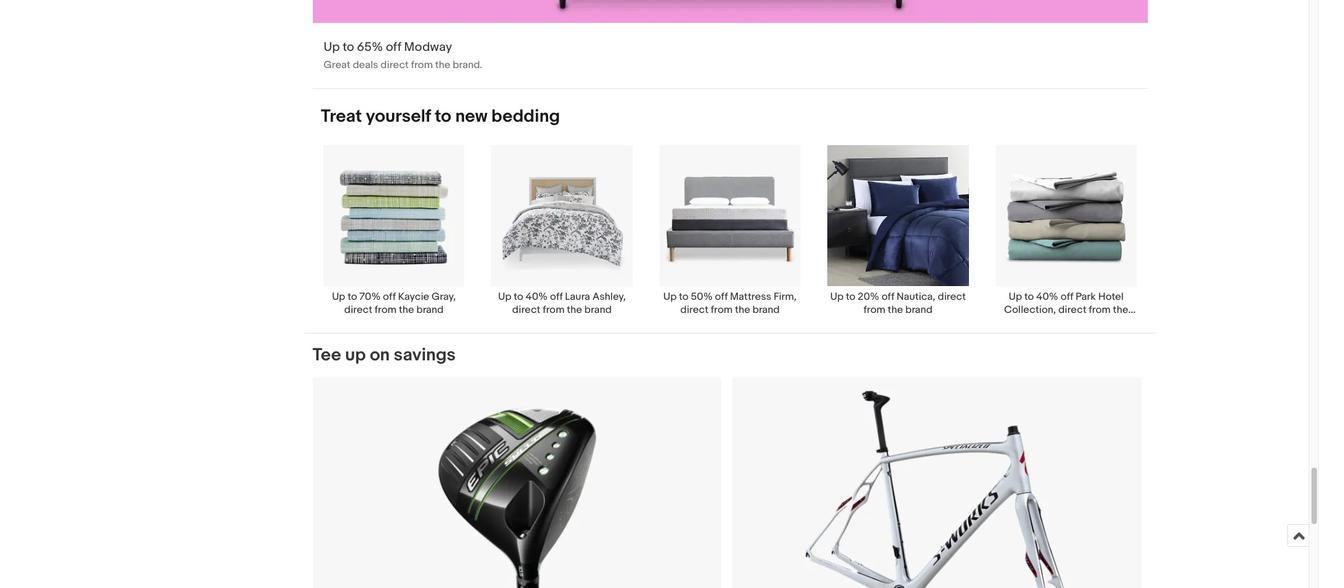 Task type: vqa. For each thing, say whether or not it's contained in the screenshot.
'40%' within Up To 40% Off Park Hotel Collection, Direct From The Brand
yes



Task type: describe. For each thing, give the bounding box(es) containing it.
kaycie
[[398, 290, 429, 303]]

tee up on savings
[[313, 345, 456, 366]]

brand for kaycie
[[416, 303, 444, 316]]

none text field containing up to 65% off modway
[[313, 0, 1148, 88]]

brand.
[[453, 58, 482, 71]]

up to 70% off kaycie gray, direct from the brand link
[[310, 144, 478, 316]]

deals
[[353, 58, 378, 71]]

modway
[[404, 40, 452, 55]]

the inside up to 40% off laura ashley, direct from the brand
[[567, 303, 582, 316]]

up to 40% off park hotel collection, direct from the brand
[[1004, 290, 1128, 329]]

up to 20% off nautica, direct from the brand link
[[814, 144, 982, 316]]

up for laura
[[498, 290, 511, 303]]

50%
[[691, 290, 713, 303]]

great
[[324, 58, 350, 71]]

to for modway
[[343, 40, 354, 55]]

savings
[[394, 345, 456, 366]]

brand inside up to 40% off park hotel collection, direct from the brand
[[1053, 316, 1080, 329]]

direct inside up to 70% off kaycie gray, direct from the brand
[[344, 303, 372, 316]]

the inside up to 20% off nautica, direct from the brand
[[888, 303, 903, 316]]

to for mattress
[[679, 290, 689, 303]]

up for modway
[[324, 40, 340, 55]]

gray,
[[432, 290, 456, 303]]

to for nautica,
[[846, 290, 856, 303]]

list containing up to 70% off kaycie gray, direct from the brand
[[304, 144, 1156, 333]]

direct inside up to 50% off mattress firm, direct from the brand
[[680, 303, 709, 316]]

laura
[[565, 290, 590, 303]]

to for kaycie
[[348, 290, 357, 303]]

tee
[[313, 345, 341, 366]]

direct inside up to 65% off modway great deals direct from the brand.
[[381, 58, 409, 71]]

40% for direct
[[526, 290, 548, 303]]

ashley,
[[592, 290, 626, 303]]

off for mattress
[[715, 290, 728, 303]]

brand for laura
[[584, 303, 612, 316]]

to left new
[[435, 106, 451, 127]]

20%
[[858, 290, 879, 303]]

direct inside up to 40% off park hotel collection, direct from the brand
[[1058, 303, 1087, 316]]

yourself
[[366, 106, 431, 127]]

bedding
[[491, 106, 560, 127]]

off for modway
[[386, 40, 401, 55]]

up to 50% off mattress firm, direct from the brand
[[663, 290, 797, 316]]

up to 40% off laura ashley, direct from the brand
[[498, 290, 626, 316]]

treat yourself to new bedding
[[321, 106, 560, 127]]

up to 70% off kaycie gray, direct from the brand
[[332, 290, 456, 316]]

the inside up to 40% off park hotel collection, direct from the brand
[[1113, 303, 1128, 316]]



Task type: locate. For each thing, give the bounding box(es) containing it.
off right 50%
[[715, 290, 728, 303]]

direct left laura
[[512, 303, 540, 316]]

from
[[411, 58, 433, 71], [375, 303, 397, 316], [543, 303, 565, 316], [711, 303, 733, 316], [864, 303, 885, 316], [1089, 303, 1111, 316]]

from inside up to 50% off mattress firm, direct from the brand
[[711, 303, 733, 316]]

off for kaycie
[[383, 290, 396, 303]]

nautica,
[[897, 290, 935, 303]]

40%
[[526, 290, 548, 303], [1036, 290, 1058, 303]]

direct left the 'hotel'
[[1058, 303, 1087, 316]]

up inside up to 40% off laura ashley, direct from the brand
[[498, 290, 511, 303]]

up to 65% off modway great deals direct from the brand.
[[324, 40, 482, 71]]

collection,
[[1004, 303, 1056, 316]]

off inside up to 20% off nautica, direct from the brand
[[882, 290, 894, 303]]

None text field
[[313, 0, 1148, 88]]

the right "70%"
[[399, 303, 414, 316]]

list
[[304, 144, 1156, 333]]

direct inside up to 40% off laura ashley, direct from the brand
[[512, 303, 540, 316]]

65%
[[357, 40, 383, 55]]

direct up up
[[344, 303, 372, 316]]

up inside up to 50% off mattress firm, direct from the brand
[[663, 290, 677, 303]]

1 horizontal spatial 40%
[[1036, 290, 1058, 303]]

firm,
[[774, 290, 797, 303]]

new
[[455, 106, 488, 127]]

up to 40% off laura ashley, direct from the brand link
[[478, 144, 646, 316]]

from inside up to 40% off park hotel collection, direct from the brand
[[1089, 303, 1111, 316]]

up to 50% off mattress firm, direct from the brand link
[[646, 144, 814, 316]]

off
[[386, 40, 401, 55], [383, 290, 396, 303], [550, 290, 563, 303], [715, 290, 728, 303], [882, 290, 894, 303], [1061, 290, 1073, 303]]

off right 65% at the top left
[[386, 40, 401, 55]]

direct
[[381, 58, 409, 71], [938, 290, 966, 303], [344, 303, 372, 316], [512, 303, 540, 316], [680, 303, 709, 316], [1058, 303, 1087, 316]]

40% left laura
[[526, 290, 548, 303]]

to left 20%
[[846, 290, 856, 303]]

None text field
[[313, 378, 722, 588], [733, 378, 1142, 588], [313, 378, 722, 588], [733, 378, 1142, 588]]

to inside up to 70% off kaycie gray, direct from the brand
[[348, 290, 357, 303]]

40% inside up to 40% off park hotel collection, direct from the brand
[[1036, 290, 1058, 303]]

off for laura
[[550, 290, 563, 303]]

0 horizontal spatial 40%
[[526, 290, 548, 303]]

direct inside up to 20% off nautica, direct from the brand
[[938, 290, 966, 303]]

up
[[324, 40, 340, 55], [332, 290, 345, 303], [498, 290, 511, 303], [663, 290, 677, 303], [830, 290, 844, 303], [1009, 290, 1022, 303]]

off inside up to 40% off park hotel collection, direct from the brand
[[1061, 290, 1073, 303]]

up inside up to 70% off kaycie gray, direct from the brand
[[332, 290, 345, 303]]

off inside up to 70% off kaycie gray, direct from the brand
[[383, 290, 396, 303]]

to inside up to 50% off mattress firm, direct from the brand
[[679, 290, 689, 303]]

up to 20% off nautica, direct from the brand
[[830, 290, 966, 316]]

2 40% from the left
[[1036, 290, 1058, 303]]

off left the park
[[1061, 290, 1073, 303]]

the inside up to 65% off modway great deals direct from the brand.
[[435, 58, 450, 71]]

off for nautica,
[[882, 290, 894, 303]]

to for laura
[[514, 290, 523, 303]]

direct right "nautica,"
[[938, 290, 966, 303]]

to left 50%
[[679, 290, 689, 303]]

up to 40% off park hotel collection, direct from the brand link
[[982, 144, 1150, 329]]

off right 20%
[[882, 290, 894, 303]]

the left ashley,
[[567, 303, 582, 316]]

to inside up to 65% off modway great deals direct from the brand.
[[343, 40, 354, 55]]

the right the park
[[1113, 303, 1128, 316]]

to for park
[[1024, 290, 1034, 303]]

1 40% from the left
[[526, 290, 548, 303]]

off inside up to 40% off laura ashley, direct from the brand
[[550, 290, 563, 303]]

direct right deals
[[381, 58, 409, 71]]

off left laura
[[550, 290, 563, 303]]

70%
[[359, 290, 381, 303]]

up for nautica,
[[830, 290, 844, 303]]

up inside up to 20% off nautica, direct from the brand
[[830, 290, 844, 303]]

on
[[370, 345, 390, 366]]

from inside up to 65% off modway great deals direct from the brand.
[[411, 58, 433, 71]]

treat
[[321, 106, 362, 127]]

from inside up to 40% off laura ashley, direct from the brand
[[543, 303, 565, 316]]

to inside up to 20% off nautica, direct from the brand
[[846, 290, 856, 303]]

to inside up to 40% off laura ashley, direct from the brand
[[514, 290, 523, 303]]

up for park
[[1009, 290, 1022, 303]]

direct left mattress
[[680, 303, 709, 316]]

to left "70%"
[[348, 290, 357, 303]]

up
[[345, 345, 366, 366]]

brand for mattress
[[753, 303, 780, 316]]

brand inside up to 50% off mattress firm, direct from the brand
[[753, 303, 780, 316]]

off inside up to 50% off mattress firm, direct from the brand
[[715, 290, 728, 303]]

to up "great"
[[343, 40, 354, 55]]

40% left the park
[[1036, 290, 1058, 303]]

to left laura
[[514, 290, 523, 303]]

brand inside up to 40% off laura ashley, direct from the brand
[[584, 303, 612, 316]]

park
[[1076, 290, 1096, 303]]

up inside up to 40% off park hotel collection, direct from the brand
[[1009, 290, 1022, 303]]

up for mattress
[[663, 290, 677, 303]]

off for park
[[1061, 290, 1073, 303]]

the
[[435, 58, 450, 71], [399, 303, 414, 316], [567, 303, 582, 316], [735, 303, 750, 316], [888, 303, 903, 316], [1113, 303, 1128, 316]]

from inside up to 20% off nautica, direct from the brand
[[864, 303, 885, 316]]

brand inside up to 70% off kaycie gray, direct from the brand
[[416, 303, 444, 316]]

brand
[[416, 303, 444, 316], [584, 303, 612, 316], [753, 303, 780, 316], [905, 303, 933, 316], [1053, 316, 1080, 329]]

up inside up to 65% off modway great deals direct from the brand.
[[324, 40, 340, 55]]

off right "70%"
[[383, 290, 396, 303]]

the inside up to 50% off mattress firm, direct from the brand
[[735, 303, 750, 316]]

off inside up to 65% off modway great deals direct from the brand.
[[386, 40, 401, 55]]

to left the park
[[1024, 290, 1034, 303]]

to
[[343, 40, 354, 55], [435, 106, 451, 127], [348, 290, 357, 303], [514, 290, 523, 303], [679, 290, 689, 303], [846, 290, 856, 303], [1024, 290, 1034, 303]]

hotel
[[1098, 290, 1124, 303]]

from inside up to 70% off kaycie gray, direct from the brand
[[375, 303, 397, 316]]

brand inside up to 20% off nautica, direct from the brand
[[905, 303, 933, 316]]

mattress
[[730, 290, 771, 303]]

the inside up to 70% off kaycie gray, direct from the brand
[[399, 303, 414, 316]]

up for kaycie
[[332, 290, 345, 303]]

to inside up to 40% off park hotel collection, direct from the brand
[[1024, 290, 1034, 303]]

40% inside up to 40% off laura ashley, direct from the brand
[[526, 290, 548, 303]]

40% for collection,
[[1036, 290, 1058, 303]]

the down modway
[[435, 58, 450, 71]]

the right 50%
[[735, 303, 750, 316]]

the right 20%
[[888, 303, 903, 316]]



